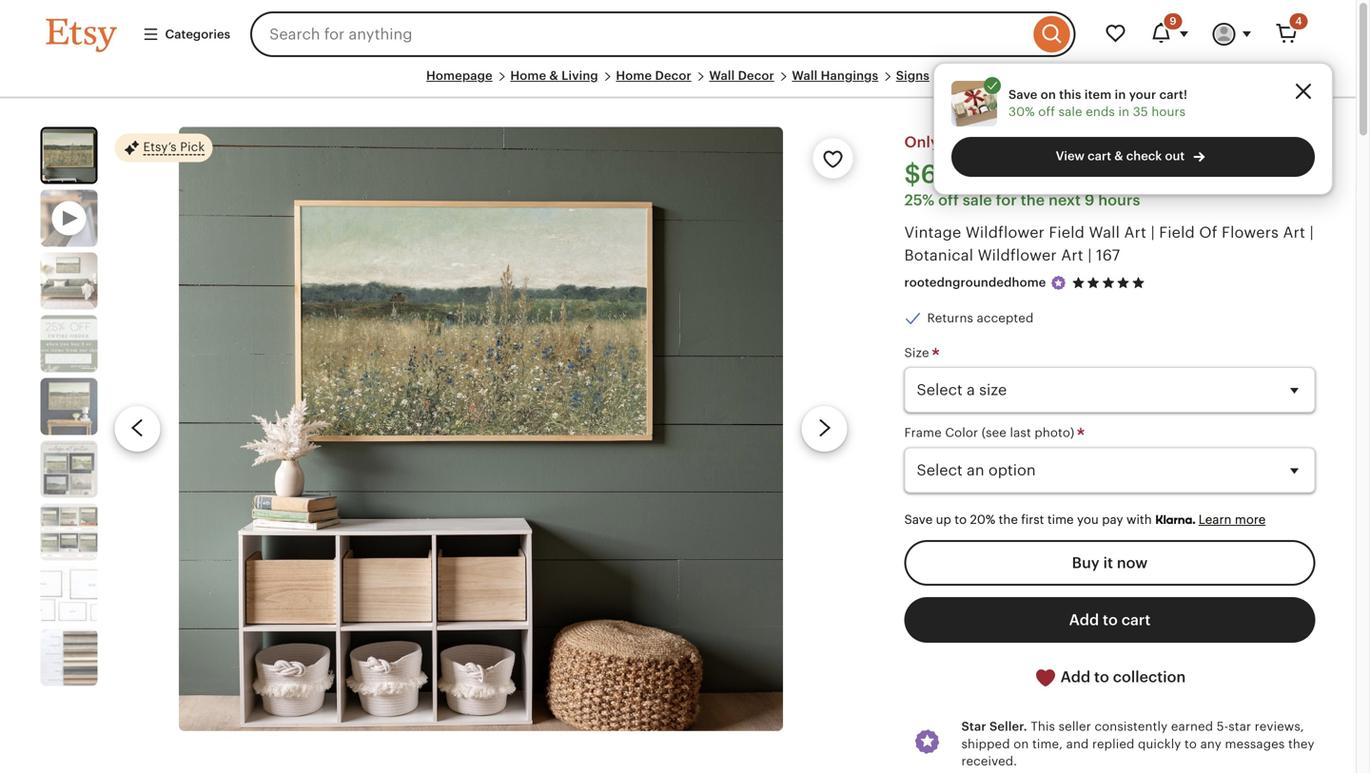Task type: describe. For each thing, give the bounding box(es) containing it.
etsy's
[[143, 140, 177, 154]]

wall hangings link
[[792, 69, 879, 83]]

more
[[1235, 513, 1266, 527]]

up
[[936, 513, 952, 527]]

add for add to cart
[[1069, 612, 1099, 629]]

your
[[1129, 87, 1157, 102]]

decor for home decor
[[655, 69, 692, 83]]

shipped
[[962, 737, 1010, 752]]

buy it now
[[1072, 555, 1148, 572]]

vintage wildflower field wall art field of flowers art image 5 image
[[40, 441, 98, 498]]

1 field from the left
[[1049, 224, 1085, 241]]

vintage wildflower field wall art field of flowers art image 4 image
[[40, 378, 98, 435]]

wall for wall hangings
[[792, 69, 818, 83]]

2 horizontal spatial art
[[1283, 224, 1306, 241]]

wall decor link
[[709, 69, 775, 83]]

0 horizontal spatial vintage wildflower field wall art field of flowers art image 1 image
[[42, 129, 96, 182]]

last
[[1010, 426, 1031, 440]]

frame color (see last photo)
[[905, 426, 1078, 440]]

0 horizontal spatial sale
[[963, 192, 992, 209]]

etsy's pick
[[143, 140, 205, 154]]

this seller consistently earned 5-star reviews, shipped on time, and replied quickly to any messages they received.
[[962, 720, 1315, 769]]

hours inside save on this item in your cart! 30% off sale ends in 35 hours
[[1152, 105, 1186, 119]]

star_seller image
[[1050, 275, 1067, 292]]

this
[[1031, 720, 1055, 734]]

vintage wildflower field wall art field of flowers art image 3 image
[[40, 316, 98, 373]]

(see
[[982, 426, 1007, 440]]

consistently
[[1095, 720, 1168, 734]]

star
[[1229, 720, 1252, 734]]

learn
[[1199, 513, 1232, 527]]

ends
[[1086, 105, 1115, 119]]

received.
[[962, 755, 1017, 769]]

frame
[[905, 426, 942, 440]]

botanical
[[905, 247, 974, 264]]

add to cart button
[[905, 598, 1316, 643]]

on inside save on this item in your cart! 30% off sale ends in 35 hours
[[1041, 87, 1056, 102]]

& inside view cart & check out link
[[1115, 149, 1124, 163]]

decor for wall decor
[[738, 69, 775, 83]]

9 inside popup button
[[1170, 15, 1177, 27]]

add for add to collection
[[1061, 669, 1091, 686]]

to inside the save up to 20% the first time you pay with klarna. learn more
[[955, 513, 967, 527]]

9 button
[[1139, 11, 1201, 57]]

20+
[[1033, 134, 1061, 151]]

vintage wildflower field wall art field of flowers art image 7 image
[[40, 567, 98, 624]]

vintage wildflower field wall art field of flowers art image 6 image
[[40, 504, 98, 561]]

add to cart
[[1069, 612, 1151, 629]]

save up to 20% the first time you pay with klarna. learn more
[[905, 513, 1266, 528]]

color
[[945, 426, 978, 440]]

categories banner
[[12, 0, 1344, 69]]

out
[[1165, 149, 1185, 163]]

categories
[[165, 27, 230, 41]]

only 7 left and in 20+ carts
[[905, 134, 1102, 151]]

pick
[[180, 140, 205, 154]]

save on this item in your cart! 30% off sale ends in 35 hours
[[1009, 87, 1188, 119]]

home for home decor
[[616, 69, 652, 83]]

0 vertical spatial wildflower
[[966, 224, 1045, 241]]

20%
[[970, 513, 996, 527]]

homepage
[[426, 69, 493, 83]]

of
[[1199, 224, 1218, 241]]

wall decor
[[709, 69, 775, 83]]

star seller.
[[962, 720, 1028, 734]]

5-
[[1217, 720, 1229, 734]]

2 field from the left
[[1159, 224, 1195, 241]]

1 horizontal spatial vintage wildflower field wall art field of flowers art image 1 image
[[179, 127, 783, 732]]

any
[[1201, 737, 1222, 752]]

menu bar containing homepage
[[46, 69, 1310, 99]]

rootedngroundedhome
[[905, 276, 1046, 290]]

signs link
[[896, 69, 930, 83]]

home decor link
[[616, 69, 692, 83]]

returns
[[927, 311, 974, 326]]

signs
[[896, 69, 930, 83]]

time,
[[1033, 737, 1063, 752]]

now
[[1117, 555, 1148, 572]]

$80.00+
[[1017, 167, 1068, 181]]

they
[[1288, 737, 1315, 752]]

rootedngroundedhome link
[[905, 276, 1046, 290]]

homepage link
[[426, 69, 493, 83]]

accepted
[[977, 311, 1034, 326]]

cart inside button
[[1122, 612, 1151, 629]]

hangings
[[821, 69, 879, 83]]

25% off sale for the next 9 hours
[[905, 192, 1141, 209]]

view cart & check out link
[[952, 137, 1315, 177]]

reviews,
[[1255, 720, 1305, 734]]

1 vertical spatial wildflower
[[978, 247, 1057, 264]]

& inside menu bar
[[550, 69, 559, 83]]

etsy's pick button
[[115, 133, 213, 163]]

home & living
[[510, 69, 598, 83]]

in for carts
[[1015, 134, 1029, 151]]

next
[[1049, 192, 1081, 209]]

earned
[[1171, 720, 1214, 734]]

wall for wall decor
[[709, 69, 735, 83]]

collection
[[1113, 669, 1186, 686]]

1 vertical spatial in
[[1119, 105, 1130, 119]]

4
[[1296, 15, 1302, 27]]



Task type: vqa. For each thing, say whether or not it's contained in the screenshot.
3rd "Listing Image" from the right
no



Task type: locate. For each thing, give the bounding box(es) containing it.
the inside the save up to 20% the first time you pay with klarna. learn more
[[999, 513, 1018, 527]]

vintage wildflower field wall art field of flowers art image 8 image
[[40, 630, 98, 687]]

0 vertical spatial add
[[1069, 612, 1099, 629]]

&
[[550, 69, 559, 83], [1115, 149, 1124, 163]]

1 horizontal spatial |
[[1151, 224, 1155, 241]]

0 horizontal spatial |
[[1088, 247, 1092, 264]]

home for home & living
[[510, 69, 546, 83]]

2 horizontal spatial wall
[[1089, 224, 1120, 241]]

flowers
[[1222, 224, 1279, 241]]

1 horizontal spatial save
[[1009, 87, 1038, 102]]

0 horizontal spatial &
[[550, 69, 559, 83]]

cart!
[[1160, 87, 1188, 102]]

1 vertical spatial off
[[938, 192, 959, 209]]

hours
[[1152, 105, 1186, 119], [1099, 192, 1141, 209]]

& left living
[[550, 69, 559, 83]]

save inside save on this item in your cart! 30% off sale ends in 35 hours
[[1009, 87, 1038, 102]]

1 horizontal spatial on
[[1041, 87, 1056, 102]]

0 horizontal spatial and
[[984, 134, 1011, 151]]

2 vertical spatial in
[[1015, 134, 1029, 151]]

1 vertical spatial and
[[1067, 737, 1089, 752]]

0 vertical spatial off
[[1039, 105, 1055, 119]]

and right left
[[984, 134, 1011, 151]]

25%
[[905, 192, 935, 209]]

add down buy
[[1069, 612, 1099, 629]]

the right for
[[1021, 192, 1045, 209]]

vintage
[[905, 224, 962, 241]]

home left living
[[510, 69, 546, 83]]

1 horizontal spatial art
[[1124, 224, 1147, 241]]

on
[[1041, 87, 1056, 102], [1014, 737, 1029, 752]]

1 home from the left
[[510, 69, 546, 83]]

cart right view
[[1088, 149, 1112, 163]]

0 vertical spatial sale
[[1059, 105, 1083, 119]]

4 link
[[1264, 11, 1310, 57]]

0 vertical spatial &
[[550, 69, 559, 83]]

view
[[1056, 149, 1085, 163]]

0 vertical spatial hours
[[1152, 105, 1186, 119]]

decor down search for anything text box
[[655, 69, 692, 83]]

for
[[996, 192, 1017, 209]]

save up 30%
[[1009, 87, 1038, 102]]

only
[[905, 134, 939, 151]]

| left 167
[[1088, 247, 1092, 264]]

check
[[1126, 149, 1162, 163]]

on inside this seller consistently earned 5-star reviews, shipped on time, and replied quickly to any messages they received.
[[1014, 737, 1029, 752]]

2 decor from the left
[[738, 69, 775, 83]]

0 horizontal spatial save
[[905, 513, 933, 527]]

0 horizontal spatial wall
[[709, 69, 735, 83]]

add
[[1069, 612, 1099, 629], [1061, 669, 1091, 686]]

30%
[[1009, 105, 1035, 119]]

and down seller
[[1067, 737, 1089, 752]]

1 vertical spatial save
[[905, 513, 933, 527]]

9
[[1170, 15, 1177, 27], [1085, 192, 1095, 209]]

0 vertical spatial on
[[1041, 87, 1056, 102]]

off
[[1039, 105, 1055, 119], [938, 192, 959, 209]]

the left first
[[999, 513, 1018, 527]]

cart
[[1088, 149, 1112, 163], [1122, 612, 1151, 629]]

1 horizontal spatial sale
[[1059, 105, 1083, 119]]

it
[[1104, 555, 1113, 572]]

cart down now
[[1122, 612, 1151, 629]]

Search for anything text field
[[250, 11, 1029, 57]]

0 horizontal spatial home
[[510, 69, 546, 83]]

learn more button
[[1199, 513, 1266, 527]]

star
[[962, 720, 987, 734]]

1 horizontal spatial decor
[[738, 69, 775, 83]]

home down search for anything text box
[[616, 69, 652, 83]]

field left of on the right top of page
[[1159, 224, 1195, 241]]

9 up cart!
[[1170, 15, 1177, 27]]

1 vertical spatial the
[[999, 513, 1018, 527]]

save for klarna.
[[905, 513, 933, 527]]

vintage wildflower field wall art | field of flowers art | botanical wildflower art | 167
[[905, 224, 1314, 264]]

living
[[562, 69, 598, 83]]

wall left hangings
[[792, 69, 818, 83]]

replied
[[1093, 737, 1135, 752]]

0 horizontal spatial decor
[[655, 69, 692, 83]]

1 horizontal spatial &
[[1115, 149, 1124, 163]]

sale
[[1059, 105, 1083, 119], [963, 192, 992, 209]]

1 horizontal spatial the
[[1021, 192, 1045, 209]]

and inside this seller consistently earned 5-star reviews, shipped on time, and replied quickly to any messages they received.
[[1067, 737, 1089, 752]]

home
[[510, 69, 546, 83], [616, 69, 652, 83]]

add up seller
[[1061, 669, 1091, 686]]

wall inside vintage wildflower field wall art | field of flowers art | botanical wildflower art | 167
[[1089, 224, 1120, 241]]

add to collection
[[1057, 669, 1186, 686]]

home & living link
[[510, 69, 598, 83]]

save inside the save up to 20% the first time you pay with klarna. learn more
[[905, 513, 933, 527]]

to down the buy it now button
[[1103, 612, 1118, 629]]

art up star_seller icon
[[1061, 247, 1084, 264]]

0 vertical spatial 9
[[1170, 15, 1177, 27]]

1 horizontal spatial 9
[[1170, 15, 1177, 27]]

in for cart!
[[1115, 87, 1126, 102]]

the for for
[[1021, 192, 1045, 209]]

1 vertical spatial cart
[[1122, 612, 1151, 629]]

1 horizontal spatial field
[[1159, 224, 1195, 241]]

messages
[[1225, 737, 1285, 752]]

add inside add to collection button
[[1061, 669, 1091, 686]]

sale down $60.00+ $80.00+
[[963, 192, 992, 209]]

categories button
[[128, 17, 245, 51]]

0 horizontal spatial the
[[999, 513, 1018, 527]]

vintage wildflower field wall art field of flowers art image 2 image
[[40, 253, 98, 310]]

sale down this
[[1059, 105, 1083, 119]]

field down next
[[1049, 224, 1085, 241]]

home decor
[[616, 69, 692, 83]]

save left up
[[905, 513, 933, 527]]

menu bar
[[46, 69, 1310, 99]]

1 horizontal spatial wall
[[792, 69, 818, 83]]

decor
[[655, 69, 692, 83], [738, 69, 775, 83]]

off right 30%
[[1039, 105, 1055, 119]]

none search field inside the "categories" banner
[[250, 11, 1076, 57]]

hours down view cart & check out
[[1099, 192, 1141, 209]]

to left collection
[[1094, 669, 1109, 686]]

to down earned
[[1185, 737, 1197, 752]]

wall hangings
[[792, 69, 879, 83]]

9 right next
[[1085, 192, 1095, 209]]

in left 20+
[[1015, 134, 1029, 151]]

klarna.
[[1155, 513, 1196, 528]]

35
[[1133, 105, 1148, 119]]

to
[[955, 513, 967, 527], [1103, 612, 1118, 629], [1094, 669, 1109, 686], [1185, 737, 1197, 752]]

this
[[1059, 87, 1082, 102]]

wall right home decor link
[[709, 69, 735, 83]]

None search field
[[250, 11, 1076, 57]]

the for 20%
[[999, 513, 1018, 527]]

1 decor from the left
[[655, 69, 692, 83]]

vintage wildflower field wall art field of flowers art image 1 image
[[179, 127, 783, 732], [42, 129, 96, 182]]

the
[[1021, 192, 1045, 209], [999, 513, 1018, 527]]

seller
[[1059, 720, 1091, 734]]

carts
[[1064, 134, 1102, 151]]

0 vertical spatial cart
[[1088, 149, 1112, 163]]

save for ends
[[1009, 87, 1038, 102]]

| right flowers in the right top of the page
[[1310, 224, 1314, 241]]

quickly
[[1138, 737, 1181, 752]]

in left "35"
[[1119, 105, 1130, 119]]

1 vertical spatial on
[[1014, 737, 1029, 752]]

& left check
[[1115, 149, 1124, 163]]

with
[[1127, 513, 1152, 527]]

0 horizontal spatial on
[[1014, 737, 1029, 752]]

seller.
[[990, 720, 1028, 734]]

1 vertical spatial add
[[1061, 669, 1091, 686]]

0 vertical spatial the
[[1021, 192, 1045, 209]]

0 vertical spatial in
[[1115, 87, 1126, 102]]

photo)
[[1035, 426, 1075, 440]]

0 horizontal spatial hours
[[1099, 192, 1141, 209]]

sale inside save on this item in your cart! 30% off sale ends in 35 hours
[[1059, 105, 1083, 119]]

to inside this seller consistently earned 5-star reviews, shipped on time, and replied quickly to any messages they received.
[[1185, 737, 1197, 752]]

1 horizontal spatial off
[[1039, 105, 1055, 119]]

hours down cart!
[[1152, 105, 1186, 119]]

| left of on the right top of page
[[1151, 224, 1155, 241]]

view cart & check out
[[1056, 149, 1185, 163]]

|
[[1151, 224, 1155, 241], [1310, 224, 1314, 241], [1088, 247, 1092, 264]]

add inside "add to cart" button
[[1069, 612, 1099, 629]]

1 horizontal spatial and
[[1067, 737, 1089, 752]]

1 vertical spatial hours
[[1099, 192, 1141, 209]]

art right flowers in the right top of the page
[[1283, 224, 1306, 241]]

add to collection button
[[905, 655, 1316, 702]]

0 horizontal spatial 9
[[1085, 192, 1095, 209]]

pay
[[1102, 513, 1123, 527]]

in right item
[[1115, 87, 1126, 102]]

buy
[[1072, 555, 1100, 572]]

167
[[1096, 247, 1121, 264]]

on left this
[[1041, 87, 1056, 102]]

save
[[1009, 87, 1038, 102], [905, 513, 933, 527]]

art left of on the right top of page
[[1124, 224, 1147, 241]]

1 horizontal spatial cart
[[1122, 612, 1151, 629]]

wildflower down for
[[966, 224, 1045, 241]]

1 vertical spatial 9
[[1085, 192, 1095, 209]]

left
[[955, 134, 980, 151]]

item
[[1085, 87, 1112, 102]]

field
[[1049, 224, 1085, 241], [1159, 224, 1195, 241]]

1 vertical spatial sale
[[963, 192, 992, 209]]

1 horizontal spatial hours
[[1152, 105, 1186, 119]]

1 horizontal spatial home
[[616, 69, 652, 83]]

$60.00+
[[905, 160, 1011, 189]]

you
[[1077, 513, 1099, 527]]

0 horizontal spatial art
[[1061, 247, 1084, 264]]

2 home from the left
[[616, 69, 652, 83]]

1 vertical spatial &
[[1115, 149, 1124, 163]]

off inside save on this item in your cart! 30% off sale ends in 35 hours
[[1039, 105, 1055, 119]]

wildflower up star_seller icon
[[978, 247, 1057, 264]]

$60.00+ $80.00+
[[905, 160, 1068, 189]]

0 horizontal spatial off
[[938, 192, 959, 209]]

0 horizontal spatial cart
[[1088, 149, 1112, 163]]

0 vertical spatial save
[[1009, 87, 1038, 102]]

decor left wall hangings on the right top of page
[[738, 69, 775, 83]]

2 horizontal spatial |
[[1310, 224, 1314, 241]]

returns accepted
[[927, 311, 1034, 326]]

on down the seller.
[[1014, 737, 1029, 752]]

time
[[1048, 513, 1074, 527]]

to right up
[[955, 513, 967, 527]]

off down the $60.00+
[[938, 192, 959, 209]]

in
[[1115, 87, 1126, 102], [1119, 105, 1130, 119], [1015, 134, 1029, 151]]

0 vertical spatial and
[[984, 134, 1011, 151]]

buy it now button
[[905, 540, 1316, 586]]

wall up 167
[[1089, 224, 1120, 241]]

0 horizontal spatial field
[[1049, 224, 1085, 241]]



